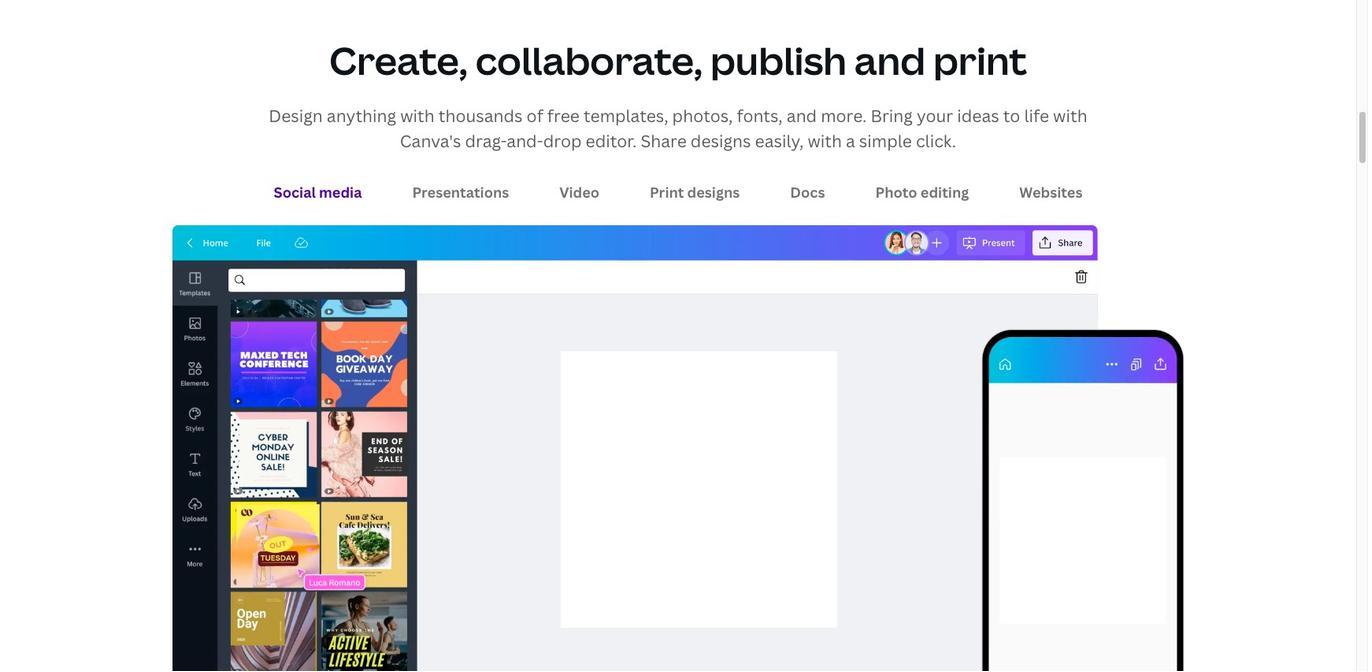 Task type: locate. For each thing, give the bounding box(es) containing it.
print designs
[[650, 183, 740, 202]]

1 horizontal spatial and
[[854, 34, 926, 86]]

thousands
[[438, 105, 523, 127]]

with left a
[[808, 130, 842, 152]]

tab list
[[172, 174, 1184, 212]]

collaborate,
[[475, 34, 703, 86]]

and
[[854, 34, 926, 86], [787, 105, 817, 127]]

bring
[[871, 105, 913, 127]]

1 horizontal spatial with
[[808, 130, 842, 152]]

0 horizontal spatial and
[[787, 105, 817, 127]]

1 vertical spatial designs
[[687, 183, 740, 202]]

designs right print
[[687, 183, 740, 202]]

anything
[[327, 105, 396, 127]]

designs
[[691, 130, 751, 152], [687, 183, 740, 202]]

design anything with thousands of free templates, photos, fonts, and more. bring your ideas to life with canva's drag-and-drop editor. share designs easily, with a simple click.
[[269, 105, 1087, 152]]

photo
[[875, 183, 917, 202]]

0 vertical spatial designs
[[691, 130, 751, 152]]

with up canva's
[[400, 105, 435, 127]]

video
[[559, 183, 599, 202]]

tab list containing social media
[[172, 174, 1184, 212]]

publish
[[710, 34, 847, 86]]

templates,
[[584, 105, 668, 127]]

click.
[[916, 130, 956, 152]]

presentations button
[[403, 177, 519, 209]]

with right life
[[1053, 105, 1087, 127]]

designs down the photos,
[[691, 130, 751, 152]]

and up easily,
[[787, 105, 817, 127]]

share
[[641, 130, 687, 152]]

presentations
[[412, 183, 509, 202]]

docs
[[790, 183, 825, 202]]

editor.
[[586, 130, 637, 152]]

your
[[917, 105, 953, 127]]

design
[[269, 105, 323, 127]]

1 vertical spatial and
[[787, 105, 817, 127]]

free
[[547, 105, 580, 127]]

of
[[527, 105, 543, 127]]

and up bring
[[854, 34, 926, 86]]

print
[[933, 34, 1027, 86]]

photos,
[[672, 105, 733, 127]]

with
[[400, 105, 435, 127], [1053, 105, 1087, 127], [808, 130, 842, 152]]

designs inside the 'print designs' button
[[687, 183, 740, 202]]

0 horizontal spatial with
[[400, 105, 435, 127]]

print designs button
[[640, 177, 749, 209]]



Task type: describe. For each thing, give the bounding box(es) containing it.
ideas
[[957, 105, 999, 127]]

canva's
[[400, 130, 461, 152]]

and-
[[507, 130, 543, 152]]

social media
[[274, 183, 362, 202]]

a
[[846, 130, 855, 152]]

photo editing button
[[866, 177, 978, 209]]

social
[[274, 183, 316, 202]]

social media button
[[264, 177, 371, 209]]

0 vertical spatial and
[[854, 34, 926, 86]]

video button
[[550, 177, 609, 209]]

drag-
[[465, 130, 507, 152]]

websites
[[1019, 183, 1083, 202]]

editing
[[921, 183, 969, 202]]

life
[[1024, 105, 1049, 127]]

designs inside design anything with thousands of free templates, photos, fonts, and more. bring your ideas to life with canva's drag-and-drop editor. share designs easily, with a simple click.
[[691, 130, 751, 152]]

2 horizontal spatial with
[[1053, 105, 1087, 127]]

docs button
[[781, 177, 834, 209]]

print
[[650, 183, 684, 202]]

media
[[319, 183, 362, 202]]

create,
[[329, 34, 468, 86]]

photo editing
[[875, 183, 969, 202]]

easily,
[[755, 130, 804, 152]]

websites button
[[1010, 177, 1092, 209]]

fonts,
[[737, 105, 783, 127]]

simple
[[859, 130, 912, 152]]

and inside design anything with thousands of free templates, photos, fonts, and more. bring your ideas to life with canva's drag-and-drop editor. share designs easily, with a simple click.
[[787, 105, 817, 127]]

more.
[[821, 105, 867, 127]]

create, collaborate, publish and print
[[329, 34, 1027, 86]]

to
[[1003, 105, 1020, 127]]

drop
[[543, 130, 582, 152]]



Task type: vqa. For each thing, say whether or not it's contained in the screenshot.
The And
yes



